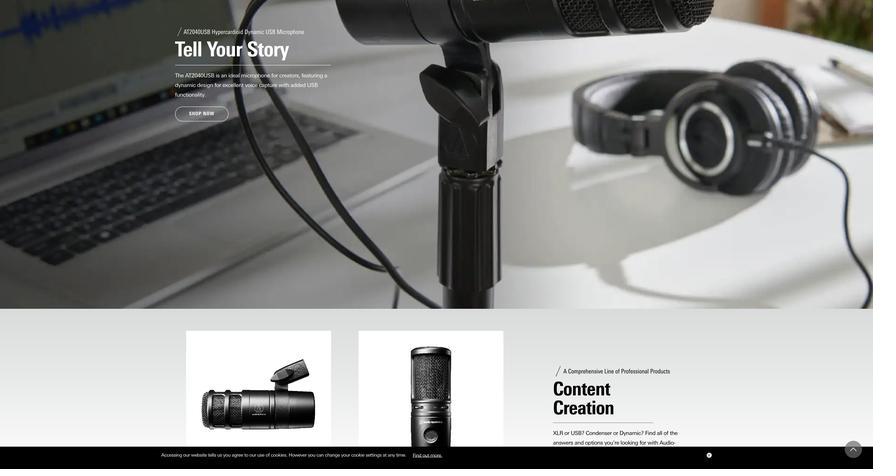 Task type: locate. For each thing, give the bounding box(es) containing it.
complete
[[580, 450, 602, 456]]

1 horizontal spatial you
[[308, 453, 315, 458]]

find inside xlr or usb? condenser or dynamic? find all of the answers and options you're looking for with audio- technica's complete range of content creation products.
[[645, 430, 656, 437]]

find left out
[[413, 453, 421, 458]]

for inside xlr or usb? condenser or dynamic? find all of the answers and options you're looking for with audio- technica's complete range of content creation products.
[[640, 440, 646, 446]]

with for audio-
[[648, 440, 658, 446]]

settings
[[366, 453, 382, 458]]

0 horizontal spatial you
[[223, 453, 231, 458]]

content
[[625, 450, 643, 456]]

tells
[[208, 453, 216, 458]]

options
[[585, 440, 603, 446]]

featuring
[[302, 72, 323, 79]]

xlr or usb? condenser or dynamic? find all of the answers and options you're looking for with audio- technica's complete range of content creation products.
[[553, 430, 678, 466]]

usb
[[307, 82, 318, 88]]

with up creation in the bottom of the page
[[648, 440, 658, 446]]

an
[[221, 72, 227, 79]]

or right xlr
[[565, 430, 570, 437]]

products.
[[553, 459, 576, 466]]

accessing our website tells us you agree to our use of cookies. however you can change your cookie settings at any time.
[[161, 453, 408, 458]]

at2020usb x image
[[364, 337, 498, 470]]

the
[[670, 430, 678, 437]]

ideal
[[228, 72, 240, 79]]

all
[[657, 430, 662, 437]]

cookie
[[351, 453, 365, 458]]

time.
[[396, 453, 406, 458]]

1 vertical spatial for
[[215, 82, 221, 88]]

of right line
[[615, 368, 620, 376]]

2 our from the left
[[250, 453, 256, 458]]

shop now button
[[175, 107, 229, 121]]

1 or from the left
[[565, 430, 570, 437]]

voice
[[245, 82, 258, 88]]

2 horizontal spatial for
[[640, 440, 646, 446]]

for
[[271, 72, 278, 79], [215, 82, 221, 88], [640, 440, 646, 446]]

functionality.
[[175, 92, 206, 98]]

of right range
[[619, 450, 624, 456]]

0 horizontal spatial with
[[279, 82, 289, 88]]

can
[[317, 453, 324, 458]]

2 or from the left
[[613, 430, 618, 437]]

shop
[[189, 111, 202, 117]]

however
[[289, 453, 307, 458]]

for up 'capture'
[[271, 72, 278, 79]]

1 horizontal spatial with
[[648, 440, 658, 446]]

change
[[325, 453, 340, 458]]

to
[[244, 453, 248, 458]]

you
[[223, 453, 231, 458], [308, 453, 315, 458]]

1 horizontal spatial our
[[250, 453, 256, 458]]

0 vertical spatial with
[[279, 82, 289, 88]]

professional
[[621, 368, 649, 376]]

creation
[[645, 450, 664, 456]]

condenser
[[586, 430, 612, 437]]

products
[[650, 368, 670, 376]]

2 vertical spatial for
[[640, 440, 646, 446]]

our left website
[[183, 453, 190, 458]]

with down creators,
[[279, 82, 289, 88]]

arrow up image
[[851, 447, 857, 453]]

dynamic?
[[620, 430, 644, 437]]

find left the all
[[645, 430, 656, 437]]

of right the use
[[266, 453, 270, 458]]

technica's
[[553, 450, 578, 456]]

you right us
[[223, 453, 231, 458]]

1 you from the left
[[223, 453, 231, 458]]

with inside the at2040usb is an ideal microphone for creators, featuring a dynamic design for excellent voice capture with added usb functionality.
[[279, 82, 289, 88]]

with
[[279, 82, 289, 88], [648, 440, 658, 446]]

1 vertical spatial with
[[648, 440, 658, 446]]

0 horizontal spatial our
[[183, 453, 190, 458]]

accessing
[[161, 453, 182, 458]]

use
[[257, 453, 265, 458]]

0 vertical spatial find
[[645, 430, 656, 437]]

creation
[[553, 397, 614, 420]]

you left can
[[308, 453, 315, 458]]

audio-
[[660, 440, 676, 446]]

0 horizontal spatial find
[[413, 453, 421, 458]]

at2040usb
[[185, 72, 214, 79]]

website
[[191, 453, 207, 458]]

our
[[183, 453, 190, 458], [250, 453, 256, 458]]

1 horizontal spatial or
[[613, 430, 618, 437]]

of
[[615, 368, 620, 376], [664, 430, 669, 437], [619, 450, 624, 456], [266, 453, 270, 458]]

1 horizontal spatial find
[[645, 430, 656, 437]]

usb?
[[571, 430, 585, 437]]

for up content
[[640, 440, 646, 446]]

or up you're on the right
[[613, 430, 618, 437]]

find
[[645, 430, 656, 437], [413, 453, 421, 458]]

or
[[565, 430, 570, 437], [613, 430, 618, 437]]

find out more.
[[413, 453, 442, 458]]

2 you from the left
[[308, 453, 315, 458]]

0 horizontal spatial or
[[565, 430, 570, 437]]

with inside xlr or usb? condenser or dynamic? find all of the answers and options you're looking for with audio- technica's complete range of content creation products.
[[648, 440, 658, 446]]

for down is
[[215, 82, 221, 88]]

with for added
[[279, 82, 289, 88]]

any
[[388, 453, 395, 458]]

xlr
[[553, 430, 563, 437]]

our right to
[[250, 453, 256, 458]]

0 vertical spatial for
[[271, 72, 278, 79]]



Task type: vqa. For each thing, say whether or not it's contained in the screenshot.
Wednesday, to the middle
no



Task type: describe. For each thing, give the bounding box(es) containing it.
out
[[423, 453, 429, 458]]

comprehensive
[[568, 368, 603, 376]]

agree
[[232, 453, 243, 458]]

at2040usb hypercardioid dynamic usb microphone image
[[0, 0, 873, 309]]

shop now link
[[175, 107, 229, 121]]

range
[[604, 450, 617, 456]]

a
[[324, 72, 327, 79]]

dynamic
[[175, 82, 196, 88]]

shop now
[[189, 111, 214, 117]]

of right the all
[[664, 430, 669, 437]]

more.
[[430, 453, 442, 458]]

1 our from the left
[[183, 453, 190, 458]]

us
[[217, 453, 222, 458]]

excellent
[[223, 82, 244, 88]]

cookies.
[[271, 453, 288, 458]]

at2040 hypercardioid dynamic podcast microphone image
[[192, 337, 326, 470]]

capture
[[259, 82, 277, 88]]

you're
[[605, 440, 619, 446]]

1 horizontal spatial for
[[271, 72, 278, 79]]

is
[[216, 72, 220, 79]]

find out more. link
[[408, 450, 447, 461]]

microphone
[[241, 72, 270, 79]]

your
[[341, 453, 350, 458]]

and
[[575, 440, 584, 446]]

cross image
[[708, 454, 710, 457]]

1 vertical spatial find
[[413, 453, 421, 458]]

line
[[605, 368, 614, 376]]

content creation
[[553, 378, 614, 420]]

design
[[197, 82, 213, 88]]

at
[[383, 453, 387, 458]]

now
[[203, 111, 214, 117]]

a
[[564, 368, 567, 376]]

a comprehensive line of professional products
[[564, 368, 670, 376]]

looking
[[621, 440, 638, 446]]

added
[[291, 82, 306, 88]]

the
[[175, 72, 184, 79]]

answers
[[553, 440, 573, 446]]

content
[[553, 378, 610, 401]]

creators,
[[279, 72, 300, 79]]

0 horizontal spatial for
[[215, 82, 221, 88]]

the at2040usb is an ideal microphone for creators, featuring a dynamic design for excellent voice capture with added usb functionality.
[[175, 72, 327, 98]]



